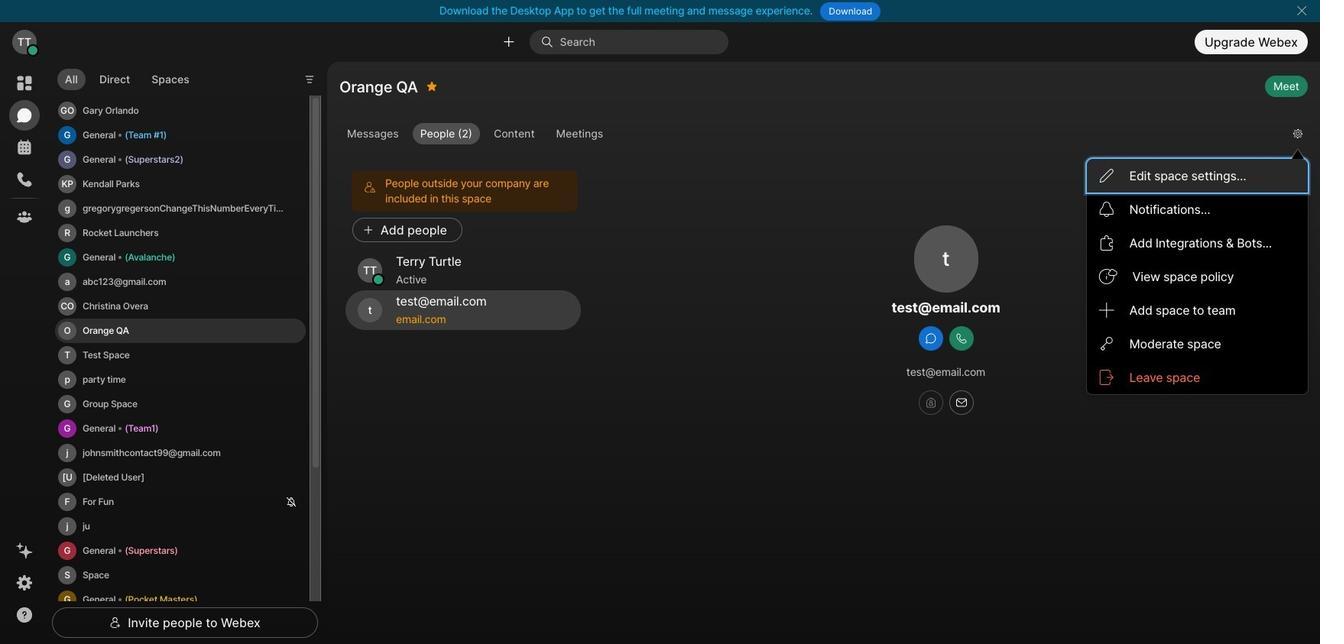 Task type: locate. For each thing, give the bounding box(es) containing it.
tab list
[[54, 60, 201, 95]]

2 vertical spatial wrapper image
[[362, 224, 375, 236]]

(superstars2) element
[[125, 151, 183, 168]]

wrapper image
[[542, 36, 560, 48], [373, 274, 384, 285], [110, 617, 122, 629]]

abc123@gmail.com list item
[[55, 270, 306, 294]]

mailto test@email.com image
[[956, 397, 968, 409]]

1 vertical spatial wrapper image
[[373, 274, 384, 285]]

connect people image
[[502, 35, 517, 49]]

wrapper image
[[28, 45, 38, 56], [364, 181, 376, 193], [362, 224, 375, 236]]

0 vertical spatial wrapper image
[[28, 45, 38, 56]]

6 general list item from the top
[[55, 588, 306, 612]]

calls image
[[15, 171, 34, 189]]

0 vertical spatial wrapper image
[[542, 36, 560, 48]]

2 general list item from the top
[[55, 147, 306, 172]]

group
[[340, 123, 1282, 148]]

general list item down (team #1) element
[[55, 147, 306, 172]]

teams, has no new notifications image
[[15, 208, 34, 226]]

3 general list item from the top
[[55, 245, 306, 270]]

cancel_16 image
[[1296, 5, 1308, 17]]

for fun, notifications are muted for this space list item
[[55, 490, 306, 515]]

settings image
[[15, 574, 34, 593]]

0 horizontal spatial wrapper image
[[110, 617, 122, 629]]

orange qa list item
[[55, 319, 306, 343]]

gary orlando list item
[[55, 99, 306, 123]]

meetings image
[[15, 138, 34, 157]]

notifications are muted for this space image
[[286, 497, 297, 508]]

2 horizontal spatial wrapper image
[[542, 36, 560, 48]]

1 vertical spatial wrapper image
[[364, 181, 376, 193]]

kendall parks list item
[[55, 172, 306, 196]]

general list item
[[55, 123, 306, 147], [55, 147, 306, 172], [55, 245, 306, 270], [55, 417, 306, 441], [55, 539, 306, 563], [55, 588, 306, 612]]

general list item up (superstars2) element
[[55, 123, 306, 147]]

navigation
[[0, 62, 49, 645]]

1 horizontal spatial wrapper image
[[373, 274, 384, 285]]

menu bar
[[1087, 159, 1308, 394]]

general list item down gregorygregersonchangethisnumbereverytime.1@gmail.com list item
[[55, 245, 306, 270]]

help image
[[15, 606, 34, 625]]

messaging, has no new notifications image
[[15, 106, 34, 125]]

rocket launchers list item
[[55, 221, 306, 245]]

general list item down "(superstars)" element
[[55, 588, 306, 612]]

what's new image
[[15, 542, 34, 561]]

1 general list item from the top
[[55, 123, 306, 147]]

party time list item
[[55, 368, 306, 392]]

dashboard image
[[15, 74, 34, 93]]

general list item up [deleted user] list item on the left of page
[[55, 417, 306, 441]]

general list item down the for fun, notifications are muted for this space list item
[[55, 539, 306, 563]]

active element
[[396, 271, 569, 289]]

view space settings image
[[1293, 121, 1304, 146]]

notifications are muted for this space image
[[286, 497, 297, 508]]



Task type: describe. For each thing, give the bounding box(es) containing it.
ju list item
[[55, 515, 306, 539]]

filter by image
[[304, 73, 316, 86]]

5 general list item from the top
[[55, 539, 306, 563]]

christina overa list item
[[55, 294, 306, 319]]

4 general list item from the top
[[55, 417, 306, 441]]

group space list item
[[55, 392, 306, 417]]

space list item
[[55, 563, 306, 588]]

2 vertical spatial wrapper image
[[110, 617, 122, 629]]

wrapper image inside terry turtleactive list item
[[373, 274, 384, 285]]

(avalanche) element
[[125, 249, 175, 266]]

join personal meeting room image
[[925, 397, 937, 409]]

test@email.com list item
[[346, 291, 581, 331]]

test space list item
[[55, 343, 306, 368]]

(pocket masters) element
[[125, 592, 198, 609]]

johnsmithcontact99@gmail.com list item
[[55, 441, 306, 466]]

call image
[[956, 333, 968, 345]]

gregorygregersonchangethisnumbereverytime.1@gmail.com list item
[[55, 196, 306, 221]]

(team #1) element
[[125, 127, 167, 144]]

terry turtleactive list item
[[346, 251, 581, 291]]

[deleted user] list item
[[55, 466, 306, 490]]

remove from favorites image
[[426, 74, 437, 99]]

(superstars) element
[[125, 543, 178, 560]]

webex tab list
[[9, 68, 40, 232]]

message image
[[925, 333, 937, 345]]

(team1) element
[[125, 420, 159, 437]]



Task type: vqa. For each thing, say whether or not it's contained in the screenshot.
"active" element
yes



